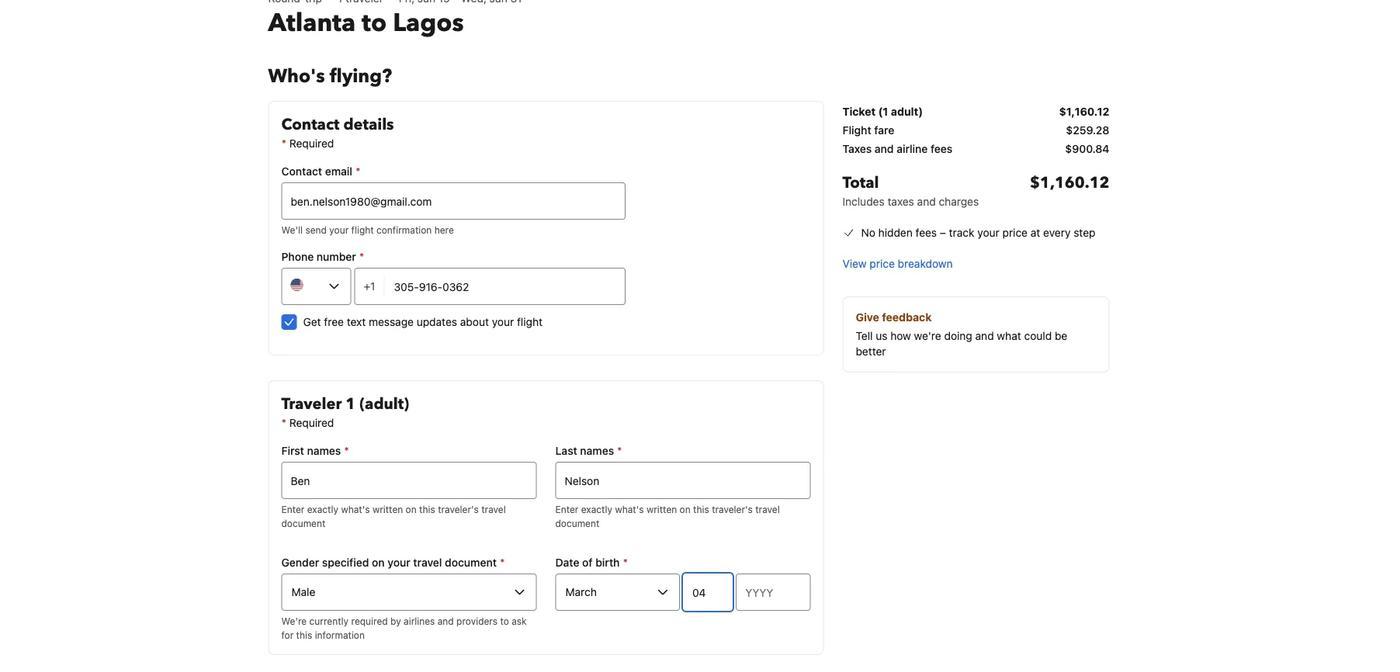 Task type: vqa. For each thing, say whether or not it's contained in the screenshot.
'DOCUMENT'
yes



Task type: locate. For each thing, give the bounding box(es) containing it.
names right first
[[307, 444, 341, 457]]

to inside the we're currently required by airlines and providers to ask for this information
[[500, 616, 509, 627]]

2 names from the left
[[580, 444, 614, 457]]

enter for last
[[556, 504, 579, 515]]

1 vertical spatial contact
[[281, 165, 322, 178]]

1 horizontal spatial written
[[647, 504, 677, 515]]

view price breakdown element
[[843, 256, 953, 272]]

0 vertical spatial fees
[[931, 142, 953, 155]]

document
[[281, 518, 326, 529], [556, 518, 600, 529], [445, 556, 497, 569]]

what
[[997, 330, 1022, 342]]

1 horizontal spatial to
[[500, 616, 509, 627]]

1 names from the left
[[307, 444, 341, 457]]

2 what's from the left
[[615, 504, 644, 515]]

no hidden fees – track your price at every step
[[861, 226, 1096, 239]]

1 required from the top
[[289, 137, 334, 150]]

0 horizontal spatial enter
[[281, 504, 305, 515]]

1 contact from the top
[[281, 114, 340, 135]]

at
[[1031, 226, 1041, 239]]

1 horizontal spatial enter
[[556, 504, 579, 515]]

confirmation
[[377, 224, 432, 235]]

1 vertical spatial $1,160.12 cell
[[1030, 172, 1110, 210]]

contact
[[281, 114, 340, 135], [281, 165, 322, 178]]

0 horizontal spatial enter exactly what's written on this traveler's travel document alert
[[281, 502, 537, 530]]

price right view
[[870, 257, 895, 270]]

2 contact from the top
[[281, 165, 322, 178]]

1 horizontal spatial price
[[1003, 226, 1028, 239]]

required inside contact details required
[[289, 137, 334, 150]]

1 horizontal spatial enter exactly what's written on this traveler's travel document
[[556, 504, 780, 529]]

and right airlines
[[438, 616, 454, 627]]

None email field
[[281, 182, 626, 220]]

None field
[[281, 462, 537, 499], [556, 462, 811, 499], [281, 462, 537, 499], [556, 462, 811, 499]]

enter exactly what's written on this traveler's travel document alert
[[281, 502, 537, 530], [556, 502, 811, 530]]

2 written from the left
[[647, 504, 677, 515]]

travel
[[482, 504, 506, 515], [756, 504, 780, 515], [413, 556, 442, 569]]

*
[[356, 165, 361, 178], [359, 250, 364, 263], [344, 444, 349, 457], [617, 444, 622, 457], [500, 556, 505, 569], [623, 556, 628, 569]]

$1,160.12 cell for row containing total
[[1030, 172, 1110, 210]]

enter up date
[[556, 504, 579, 515]]

0 vertical spatial required
[[289, 137, 334, 150]]

on for first names *
[[406, 504, 417, 515]]

fees
[[931, 142, 953, 155], [916, 226, 937, 239]]

give feedback tell us how we're doing and what could be better
[[856, 311, 1068, 358]]

1 horizontal spatial enter exactly what's written on this traveler's travel document alert
[[556, 502, 811, 530]]

flight down phone number phone field
[[517, 316, 543, 328]]

row containing ticket (1 adult)
[[843, 101, 1110, 123]]

on
[[406, 504, 417, 515], [680, 504, 691, 515], [372, 556, 385, 569]]

4 row from the top
[[843, 160, 1110, 216]]

document up "gender" on the bottom
[[281, 518, 326, 529]]

we're currently required by airlines and providers to ask for this information
[[281, 616, 527, 641]]

1 written from the left
[[373, 504, 403, 515]]

1
[[346, 394, 356, 415]]

0 horizontal spatial exactly
[[307, 504, 339, 515]]

document up providers
[[445, 556, 497, 569]]

0 horizontal spatial to
[[362, 6, 387, 40]]

$1,160.12 cell
[[1059, 104, 1110, 120], [1030, 172, 1110, 210]]

$900.84 cell
[[1066, 141, 1110, 157]]

required inside traveler 1 (adult) required
[[289, 417, 334, 429]]

2 enter exactly what's written on this traveler's travel document from the left
[[556, 504, 780, 529]]

names right last
[[580, 444, 614, 457]]

1 vertical spatial price
[[870, 257, 895, 270]]

1 horizontal spatial what's
[[615, 504, 644, 515]]

flight inside alert
[[351, 224, 374, 235]]

* right last
[[617, 444, 622, 457]]

traveler's
[[438, 504, 479, 515], [712, 504, 753, 515]]

written for last names *
[[647, 504, 677, 515]]

what's up birth
[[615, 504, 644, 515]]

2 traveler's from the left
[[712, 504, 753, 515]]

1 horizontal spatial document
[[445, 556, 497, 569]]

2 row from the top
[[843, 123, 1110, 141]]

get
[[303, 316, 321, 328]]

2 horizontal spatial on
[[680, 504, 691, 515]]

$1,160.12 for row containing total's $1,160.12 cell
[[1030, 172, 1110, 194]]

date of birth *
[[556, 556, 628, 569]]

1 vertical spatial to
[[500, 616, 509, 627]]

phone
[[281, 250, 314, 263]]

1 horizontal spatial this
[[419, 504, 435, 515]]

exactly for first names
[[307, 504, 339, 515]]

0 horizontal spatial this
[[296, 630, 312, 641]]

1 what's from the left
[[341, 504, 370, 515]]

* for first names *
[[344, 444, 349, 457]]

contact up contact email *
[[281, 114, 340, 135]]

1 vertical spatial flight
[[517, 316, 543, 328]]

$259.28
[[1066, 124, 1110, 137]]

1 enter exactly what's written on this traveler's travel document from the left
[[281, 504, 506, 529]]

step
[[1074, 226, 1096, 239]]

and
[[875, 142, 894, 155], [917, 195, 936, 208], [976, 330, 994, 342], [438, 616, 454, 627]]

* right email
[[356, 165, 361, 178]]

2 horizontal spatial this
[[693, 504, 709, 515]]

required up contact email *
[[289, 137, 334, 150]]

0 horizontal spatial written
[[373, 504, 403, 515]]

0 horizontal spatial what's
[[341, 504, 370, 515]]

1 horizontal spatial names
[[580, 444, 614, 457]]

$259.28 cell
[[1066, 123, 1110, 138]]

to
[[362, 6, 387, 40], [500, 616, 509, 627]]

1 traveler's from the left
[[438, 504, 479, 515]]

and right the taxes
[[917, 195, 936, 208]]

$1,160.12 up $259.28
[[1059, 105, 1110, 118]]

1 horizontal spatial exactly
[[581, 504, 613, 515]]

lagos
[[393, 6, 464, 40]]

$1,160.12 down $900.84 cell
[[1030, 172, 1110, 194]]

contact inside contact details required
[[281, 114, 340, 135]]

traveler's for first names *
[[438, 504, 479, 515]]

contact email *
[[281, 165, 361, 178]]

feedback
[[882, 311, 932, 324]]

0 vertical spatial flight
[[351, 224, 374, 235]]

fees left –
[[916, 226, 937, 239]]

2 enter exactly what's written on this traveler's travel document alert from the left
[[556, 502, 811, 530]]

and left what
[[976, 330, 994, 342]]

track
[[949, 226, 975, 239]]

this for first names *
[[419, 504, 435, 515]]

1 exactly from the left
[[307, 504, 339, 515]]

2 required from the top
[[289, 417, 334, 429]]

details
[[343, 114, 394, 135]]

price
[[1003, 226, 1028, 239], [870, 257, 895, 270]]

$900.84
[[1066, 142, 1110, 155]]

contact left email
[[281, 165, 322, 178]]

enter exactly what's written on this traveler's travel document
[[281, 504, 506, 529], [556, 504, 780, 529]]

we're
[[281, 616, 307, 627]]

0 horizontal spatial document
[[281, 518, 326, 529]]

0 horizontal spatial names
[[307, 444, 341, 457]]

enter
[[281, 504, 305, 515], [556, 504, 579, 515]]

this
[[419, 504, 435, 515], [693, 504, 709, 515], [296, 630, 312, 641]]

taxes and airline fees
[[843, 142, 953, 155]]

2 exactly from the left
[[581, 504, 613, 515]]

phone number *
[[281, 250, 364, 263]]

enter exactly what's written on this traveler's travel document up the gender specified on your travel document *
[[281, 504, 506, 529]]

enter exactly what's written on this traveler's travel document up birth
[[556, 504, 780, 529]]

to left lagos
[[362, 6, 387, 40]]

how
[[891, 330, 911, 342]]

* right the 'number'
[[359, 250, 364, 263]]

1 vertical spatial fees
[[916, 226, 937, 239]]

we're currently required by airlines and providers to ask for this information alert
[[281, 614, 537, 642]]

your
[[329, 224, 349, 235], [978, 226, 1000, 239], [492, 316, 514, 328], [388, 556, 411, 569]]

price left at
[[1003, 226, 1028, 239]]

2 horizontal spatial document
[[556, 518, 600, 529]]

view price breakdown link
[[843, 256, 953, 272]]

1 enter exactly what's written on this traveler's travel document alert from the left
[[281, 502, 537, 530]]

–
[[940, 226, 946, 239]]

Enter your birth year using four digits telephone field
[[736, 574, 811, 611]]

what's up specified
[[341, 504, 370, 515]]

first
[[281, 444, 304, 457]]

exactly up "gender" on the bottom
[[307, 504, 339, 515]]

1 horizontal spatial traveler's
[[712, 504, 753, 515]]

fees right airline
[[931, 142, 953, 155]]

exactly
[[307, 504, 339, 515], [581, 504, 613, 515]]

and inside give feedback tell us how we're doing and what could be better
[[976, 330, 994, 342]]

flight up the 'number'
[[351, 224, 374, 235]]

1 enter from the left
[[281, 504, 305, 515]]

enter up "gender" on the bottom
[[281, 504, 305, 515]]

gender specified on your travel document *
[[281, 556, 505, 569]]

$1,160.12 cell for row containing ticket (1 adult)
[[1059, 104, 1110, 120]]

contact for contact details
[[281, 114, 340, 135]]

2 horizontal spatial travel
[[756, 504, 780, 515]]

free
[[324, 316, 344, 328]]

0 horizontal spatial traveler's
[[438, 504, 479, 515]]

document up date
[[556, 518, 600, 529]]

hidden
[[879, 226, 913, 239]]

exactly for last names
[[581, 504, 613, 515]]

who's flying?
[[268, 63, 392, 89]]

last
[[556, 444, 577, 457]]

taxes
[[888, 195, 915, 208]]

1 horizontal spatial travel
[[482, 504, 506, 515]]

1 vertical spatial required
[[289, 417, 334, 429]]

$1,160.12
[[1059, 105, 1110, 118], [1030, 172, 1110, 194]]

0 vertical spatial $1,160.12 cell
[[1059, 104, 1110, 120]]

written
[[373, 504, 403, 515], [647, 504, 677, 515]]

your right send
[[329, 224, 349, 235]]

table
[[843, 101, 1110, 216]]

taxes
[[843, 142, 872, 155]]

what's
[[341, 504, 370, 515], [615, 504, 644, 515]]

1 row from the top
[[843, 101, 1110, 123]]

row containing flight fare
[[843, 123, 1110, 141]]

0 vertical spatial contact
[[281, 114, 340, 135]]

exactly up "date of birth *"
[[581, 504, 613, 515]]

$1,160.12 cell up every
[[1030, 172, 1110, 210]]

* down traveler 1 (adult) required
[[344, 444, 349, 457]]

row
[[843, 101, 1110, 123], [843, 123, 1110, 141], [843, 141, 1110, 160], [843, 160, 1110, 216]]

0 vertical spatial $1,160.12
[[1059, 105, 1110, 118]]

0 horizontal spatial enter exactly what's written on this traveler's travel document
[[281, 504, 506, 529]]

0 horizontal spatial on
[[372, 556, 385, 569]]

table containing total
[[843, 101, 1110, 216]]

2 enter from the left
[[556, 504, 579, 515]]

and inside cell
[[875, 142, 894, 155]]

to left ask
[[500, 616, 509, 627]]

1 horizontal spatial on
[[406, 504, 417, 515]]

flight
[[351, 224, 374, 235], [517, 316, 543, 328]]

and inside the total includes taxes and charges
[[917, 195, 936, 208]]

0 vertical spatial to
[[362, 6, 387, 40]]

taxes and airline fees cell
[[843, 141, 953, 157]]

we'll send your flight confirmation here
[[281, 224, 454, 235]]

on for last names *
[[680, 504, 691, 515]]

* left date
[[500, 556, 505, 569]]

$1,160.12 cell up $259.28
[[1059, 104, 1110, 120]]

3 row from the top
[[843, 141, 1110, 160]]

what's for last names *
[[615, 504, 644, 515]]

ticket
[[843, 105, 876, 118]]

1 vertical spatial $1,160.12
[[1030, 172, 1110, 194]]

and down fare
[[875, 142, 894, 155]]

required down traveler
[[289, 417, 334, 429]]

+1
[[364, 280, 375, 293]]

0 horizontal spatial flight
[[351, 224, 374, 235]]



Task type: describe. For each thing, give the bounding box(es) containing it.
flying?
[[330, 63, 392, 89]]

airlines
[[404, 616, 435, 627]]

here
[[435, 224, 454, 235]]

contact for contact email
[[281, 165, 322, 178]]

currently
[[309, 616, 349, 627]]

by
[[391, 616, 401, 627]]

* for last names *
[[617, 444, 622, 457]]

names for last names
[[580, 444, 614, 457]]

last names *
[[556, 444, 622, 457]]

contact details required
[[281, 114, 394, 150]]

information
[[315, 630, 365, 641]]

first names *
[[281, 444, 349, 457]]

birth
[[596, 556, 620, 569]]

fare
[[875, 124, 895, 137]]

flight fare cell
[[843, 123, 895, 138]]

flight
[[843, 124, 872, 137]]

specified
[[322, 556, 369, 569]]

atlanta
[[268, 6, 356, 40]]

number
[[317, 250, 356, 263]]

view price breakdown
[[843, 257, 953, 270]]

enter exactly what's written on this traveler's travel document for last names *
[[556, 504, 780, 529]]

airline
[[897, 142, 928, 155]]

$1,160.12 for $1,160.12 cell corresponding to row containing ticket (1 adult)
[[1059, 105, 1110, 118]]

written for first names *
[[373, 504, 403, 515]]

what's for first names *
[[341, 504, 370, 515]]

flight fare
[[843, 124, 895, 137]]

enter exactly what's written on this traveler's travel document alert for first names *
[[281, 502, 537, 530]]

could
[[1024, 330, 1052, 342]]

* right birth
[[623, 556, 628, 569]]

your right about
[[492, 316, 514, 328]]

we're
[[914, 330, 942, 342]]

get free text message updates about your flight
[[303, 316, 543, 328]]

0 horizontal spatial price
[[870, 257, 895, 270]]

* for contact email *
[[356, 165, 361, 178]]

about
[[460, 316, 489, 328]]

breakdown
[[898, 257, 953, 270]]

traveler
[[281, 394, 342, 415]]

ask
[[512, 616, 527, 627]]

required
[[351, 616, 388, 627]]

your right track
[[978, 226, 1000, 239]]

total includes taxes and charges
[[843, 172, 979, 208]]

includes
[[843, 195, 885, 208]]

this inside the we're currently required by airlines and providers to ask for this information
[[296, 630, 312, 641]]

charges
[[939, 195, 979, 208]]

ticket (1 adult)
[[843, 105, 923, 118]]

no
[[861, 226, 876, 239]]

traveler's for last names *
[[712, 504, 753, 515]]

Phone number telephone field
[[385, 268, 626, 305]]

enter exactly what's written on this traveler's travel document for first names *
[[281, 504, 506, 529]]

(adult)
[[360, 394, 409, 415]]

providers
[[457, 616, 498, 627]]

1 horizontal spatial flight
[[517, 316, 543, 328]]

be
[[1055, 330, 1068, 342]]

atlanta to lagos
[[268, 6, 464, 40]]

document for last
[[556, 518, 600, 529]]

doing
[[945, 330, 973, 342]]

email
[[325, 165, 352, 178]]

who's
[[268, 63, 325, 89]]

date
[[556, 556, 580, 569]]

we'll send your flight confirmation here alert
[[281, 223, 626, 237]]

fees inside cell
[[931, 142, 953, 155]]

enter for first
[[281, 504, 305, 515]]

and inside the we're currently required by airlines and providers to ask for this information
[[438, 616, 454, 627]]

document for first
[[281, 518, 326, 529]]

of
[[582, 556, 593, 569]]

total cell
[[843, 172, 979, 210]]

travel for first names *
[[482, 504, 506, 515]]

enter exactly what's written on this traveler's travel document alert for last names *
[[556, 502, 811, 530]]

names for first names
[[307, 444, 341, 457]]

updates
[[417, 316, 457, 328]]

gender
[[281, 556, 319, 569]]

message
[[369, 316, 414, 328]]

row containing total
[[843, 160, 1110, 216]]

we'll
[[281, 224, 303, 235]]

(1
[[879, 105, 889, 118]]

adult)
[[891, 105, 923, 118]]

better
[[856, 345, 886, 358]]

* for phone number *
[[359, 250, 364, 263]]

your right specified
[[388, 556, 411, 569]]

give
[[856, 311, 880, 324]]

text
[[347, 316, 366, 328]]

view
[[843, 257, 867, 270]]

travel for last names *
[[756, 504, 780, 515]]

Enter your birth date using two digits telephone field
[[683, 574, 733, 611]]

for
[[281, 630, 294, 641]]

row containing taxes and airline fees
[[843, 141, 1110, 160]]

send
[[305, 224, 327, 235]]

0 horizontal spatial travel
[[413, 556, 442, 569]]

your inside alert
[[329, 224, 349, 235]]

every
[[1044, 226, 1071, 239]]

us
[[876, 330, 888, 342]]

0 vertical spatial price
[[1003, 226, 1028, 239]]

tell
[[856, 330, 873, 342]]

total
[[843, 172, 879, 194]]

traveler 1 (adult) required
[[281, 394, 409, 429]]

this for last names *
[[693, 504, 709, 515]]

ticket (1 adult) cell
[[843, 104, 923, 120]]



